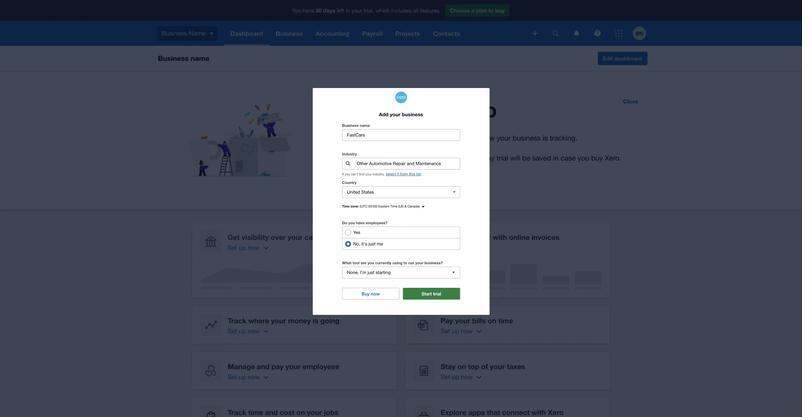 Task type: describe. For each thing, give the bounding box(es) containing it.
do you have employees? group
[[342, 227, 460, 250]]

your inside if you can't find your industry, select it from this list
[[365, 173, 372, 176]]

none,
[[347, 270, 359, 275]]

you for can't
[[345, 173, 350, 176]]

start
[[422, 292, 432, 297]]

now
[[371, 292, 380, 297]]

tool
[[353, 261, 360, 266]]

name
[[360, 123, 370, 128]]

to
[[404, 261, 407, 266]]

time zone: (utc-05:00) eastern time (us & canada)
[[342, 205, 420, 208]]

eastern
[[378, 205, 390, 208]]

no, it's just me
[[353, 242, 383, 247]]

just for it's
[[369, 242, 376, 247]]

no,
[[353, 242, 360, 247]]

select
[[386, 172, 396, 177]]

Business name field
[[342, 130, 460, 141]]

employees?
[[366, 221, 388, 226]]

list
[[416, 172, 421, 177]]

business
[[342, 123, 359, 128]]

industry
[[342, 152, 357, 157]]

business
[[402, 111, 423, 118]]

industry,
[[373, 173, 385, 176]]

yes
[[353, 230, 360, 235]]

starting
[[376, 270, 391, 275]]

it
[[397, 172, 399, 177]]

time inside time zone: (utc-05:00) eastern time (us & canada)
[[390, 205, 398, 208]]

what
[[342, 261, 352, 266]]

buy
[[362, 292, 370, 297]]

start trial
[[422, 292, 441, 297]]

if you can't find your industry, select it from this list
[[342, 172, 421, 177]]

Industry field
[[356, 158, 460, 170]]

start trial button
[[403, 288, 460, 300]]

have
[[356, 221, 365, 226]]

are
[[361, 261, 367, 266]]

2 vertical spatial you
[[368, 261, 374, 266]]

it's
[[362, 242, 367, 247]]

select it from this list button
[[386, 172, 421, 177]]

clear image
[[448, 187, 460, 198]]

can't
[[351, 173, 358, 176]]

none, i'm just starting button
[[342, 267, 460, 279]]

what tool are you currently using to run your business?
[[342, 261, 443, 266]]

05:00)
[[369, 205, 378, 208]]

&
[[405, 205, 407, 208]]



Task type: locate. For each thing, give the bounding box(es) containing it.
0 vertical spatial your
[[390, 111, 401, 118]]

currently
[[375, 261, 392, 266]]

add
[[379, 111, 389, 118]]

just inside do you have employees? group
[[369, 242, 376, 247]]

0 vertical spatial just
[[369, 242, 376, 247]]

buy now button
[[342, 288, 399, 300]]

1 vertical spatial just
[[368, 270, 375, 275]]

business?
[[425, 261, 443, 266]]

buy now
[[362, 292, 380, 297]]

just
[[369, 242, 376, 247], [368, 270, 375, 275]]

your right add
[[390, 111, 401, 118]]

this
[[409, 172, 415, 177]]

search icon image
[[346, 162, 350, 166]]

you
[[345, 173, 350, 176], [348, 221, 355, 226], [368, 261, 374, 266]]

1 vertical spatial your
[[365, 173, 372, 176]]

you right if
[[345, 173, 350, 176]]

(utc-
[[360, 205, 369, 208]]

your right find in the left top of the page
[[365, 173, 372, 176]]

your right run at the bottom
[[415, 261, 424, 266]]

Country field
[[342, 187, 446, 198]]

0 horizontal spatial your
[[365, 173, 372, 176]]

you inside if you can't find your industry, select it from this list
[[345, 173, 350, 176]]

country
[[342, 180, 357, 185]]

time
[[342, 205, 350, 208], [390, 205, 398, 208]]

you right are
[[368, 261, 374, 266]]

0 horizontal spatial time
[[342, 205, 350, 208]]

(us
[[398, 205, 404, 208]]

me
[[377, 242, 383, 247]]

run
[[408, 261, 414, 266]]

just right it's
[[369, 242, 376, 247]]

1 horizontal spatial time
[[390, 205, 398, 208]]

1 vertical spatial you
[[348, 221, 355, 226]]

business name
[[342, 123, 370, 128]]

xero image
[[395, 92, 407, 104]]

trial
[[433, 292, 441, 297]]

find
[[359, 173, 365, 176]]

from
[[400, 172, 408, 177]]

you for have
[[348, 221, 355, 226]]

your
[[390, 111, 401, 118], [365, 173, 372, 176], [415, 261, 424, 266]]

do
[[342, 221, 347, 226]]

canada)
[[408, 205, 420, 208]]

1 horizontal spatial your
[[390, 111, 401, 118]]

just right i'm
[[368, 270, 375, 275]]

time left zone:
[[342, 205, 350, 208]]

zone:
[[351, 205, 359, 208]]

using
[[393, 261, 403, 266]]

just inside popup button
[[368, 270, 375, 275]]

none, i'm just starting
[[347, 270, 391, 275]]

2 horizontal spatial your
[[415, 261, 424, 266]]

do you have employees?
[[342, 221, 388, 226]]

time left (us
[[390, 205, 398, 208]]

you right do
[[348, 221, 355, 226]]

0 vertical spatial you
[[345, 173, 350, 176]]

i'm
[[360, 270, 366, 275]]

add your business
[[379, 111, 423, 118]]

just for i'm
[[368, 270, 375, 275]]

2 vertical spatial your
[[415, 261, 424, 266]]

if
[[342, 173, 344, 176]]



Task type: vqa. For each thing, say whether or not it's contained in the screenshot.
Just in popup button
yes



